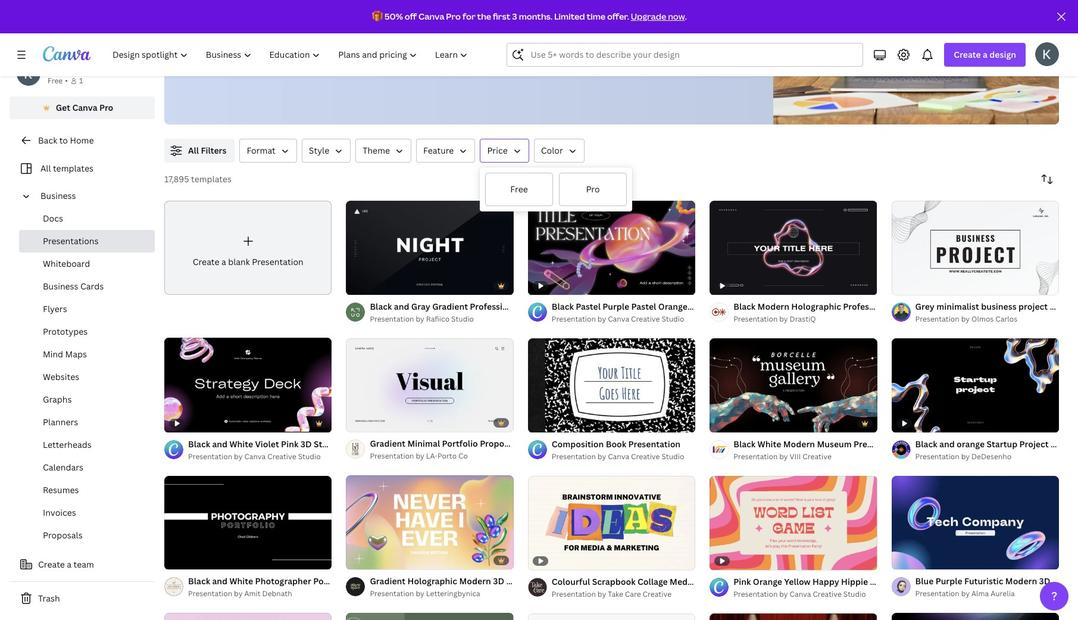 Task type: describe. For each thing, give the bounding box(es) containing it.
composition book presentation image
[[528, 338, 696, 433]]

Search search field
[[531, 43, 856, 66]]

by inside black and orange startup project modern presentation by dedesenho
[[962, 451, 970, 462]]

of for presentation by letteringbynica
[[360, 555, 366, 564]]

design a presentation that blows your audience away with our stunning collection of high-quality slide templates. free to personalize online so you can collaborate and present with your colleagues.
[[183, 32, 639, 61]]

presentation by canva creative studio link for composition book presentation
[[552, 451, 685, 463]]

gradient minimal portfolio proposal presentation image
[[346, 338, 514, 432]]

style button
[[302, 139, 351, 163]]

creative inside the black white modern museum presentation presentation by viii creative
[[803, 451, 832, 462]]

game
[[911, 576, 934, 587]]

cards
[[80, 281, 104, 292]]

drastiq
[[790, 314, 816, 324]]

black and white violet pink 3d strategy deck business presentation link
[[188, 438, 462, 451]]

you
[[392, 48, 409, 61]]

media
[[670, 576, 695, 587]]

1 of 14 link
[[892, 201, 1060, 295]]

black for black and gray gradient professional presentation
[[370, 301, 392, 312]]

create a design
[[954, 49, 1017, 60]]

planners
[[43, 416, 78, 428]]

graphs link
[[19, 388, 155, 411]]

create for create a blank presentation
[[193, 256, 220, 268]]

collaborate
[[430, 48, 482, 61]]

grey minimalist business project presentation image
[[892, 201, 1060, 295]]

feature
[[424, 145, 454, 156]]

1 of 20
[[718, 418, 740, 427]]

creative inside the 'composition book presentation presentation by canva creative studio'
[[631, 451, 660, 462]]

Sort by button
[[1036, 167, 1060, 191]]

flyers
[[43, 303, 67, 314]]

free button
[[485, 172, 554, 207]]

time
[[587, 11, 606, 22]]

whiteboard
[[43, 258, 90, 269]]

online
[[348, 48, 376, 61]]

16
[[368, 418, 375, 427]]

home
[[70, 135, 94, 146]]

by inside grey minimalist business project present presentation by olmos carlos
[[962, 314, 970, 324]]

of for presentation by alma aurelia
[[905, 555, 912, 564]]

by inside the black white modern museum presentation presentation by viii creative
[[780, 451, 788, 462]]

aurelia
[[991, 589, 1015, 599]]

co
[[459, 451, 468, 461]]

take
[[608, 589, 624, 599]]

canva inside the 'composition book presentation presentation by canva creative studio'
[[608, 451, 630, 462]]

calendars
[[43, 462, 83, 473]]

style
[[309, 145, 330, 156]]

free for free •
[[48, 76, 63, 86]]

websites link
[[19, 366, 155, 388]]

websites
[[43, 371, 79, 382]]

presentation by canva creative studio link for pink orange yellow happy hippie word list game presentation party
[[734, 589, 878, 600]]

upgrade
[[631, 11, 667, 22]]

business cards link
[[19, 275, 155, 298]]

by inside black and gray gradient professional presentation presentation by rafiico studio
[[416, 314, 425, 324]]

book
[[606, 438, 627, 450]]

colourful scrapbook collage media marketing brainstorm presentation link
[[552, 575, 839, 589]]

1 for presentation by olmos carlos
[[900, 280, 904, 289]]

docs link
[[19, 207, 155, 230]]

presentation
[[225, 32, 284, 45]]

brainstorm
[[740, 576, 785, 587]]

presentation by olmos carlos link
[[916, 313, 1060, 325]]

1 of 10 for gradient
[[355, 555, 376, 564]]

kendall parks image
[[1036, 42, 1060, 66]]

for
[[463, 11, 476, 22]]

all templates
[[41, 163, 93, 174]]

back to home
[[38, 135, 94, 146]]

by inside the 'composition book presentation presentation by canva creative studio'
[[598, 451, 606, 462]]

create for create a team
[[38, 559, 65, 570]]

minimalist
[[937, 301, 980, 312]]

and inside black and orange startup project modern presentation by dedesenho
[[940, 438, 955, 450]]

design
[[990, 49, 1017, 60]]

calendars link
[[19, 456, 155, 479]]

present inside grey minimalist business project present presentation by olmos carlos
[[1050, 301, 1079, 312]]

marketing
[[697, 576, 738, 587]]

20
[[732, 418, 740, 427]]

museum
[[817, 438, 852, 450]]

black for black white modern museum presentation
[[734, 438, 756, 450]]

1 for presentation by canva creative studio
[[537, 418, 540, 427]]

by inside 'pink orange yellow happy hippie word list game presentation party presentation by canva creative studio'
[[780, 589, 788, 599]]

create a blank presentation element
[[164, 201, 332, 295]]

business for business
[[41, 190, 76, 201]]

black and white violet pink 3d strategy deck business presentation presentation by canva creative studio
[[188, 438, 462, 461]]

black and gray gradient professional presentation link
[[370, 300, 575, 313]]

a for design
[[983, 49, 988, 60]]

pink orange yellow happy hippie word list game presentation party link
[[734, 575, 1012, 589]]

3d
[[301, 438, 312, 449]]

business
[[982, 301, 1017, 312]]

orange
[[753, 576, 783, 587]]

canva inside button
[[72, 102, 97, 113]]

professional inside the black modern holographic professional presentation presentation by drastiq
[[844, 301, 894, 312]]

the
[[477, 11, 491, 22]]

amit
[[244, 589, 261, 599]]

presentation by letteringbynica link
[[370, 588, 514, 600]]

presentations
[[43, 235, 99, 247]]

letterheads
[[43, 439, 92, 450]]

letteringbynica
[[426, 588, 481, 598]]

top level navigation element
[[105, 43, 479, 67]]

and for presentation
[[212, 438, 228, 449]]

portfolio inside black and white photographer portfolio presentation presentation by amit debnath
[[313, 575, 349, 587]]

scrapbook
[[592, 576, 636, 587]]

and for studio
[[394, 301, 410, 312]]

docs
[[43, 213, 63, 224]]

1 of 14
[[900, 280, 921, 289]]

presentation by rafiico studio link
[[370, 313, 514, 325]]

of for presentation by viii creative
[[723, 418, 730, 427]]

project
[[1020, 438, 1049, 450]]

startup
[[987, 438, 1018, 450]]

stunning
[[470, 32, 510, 45]]

black and gray gradient professional presentation presentation by rafiico studio
[[370, 301, 575, 324]]

🎁
[[372, 11, 383, 22]]

gradient minimal portfolio proposal presentation presentation by la-porto co
[[370, 438, 570, 461]]

black and white photographer portfolio presentation image
[[164, 475, 332, 570]]

creative inside 'pink orange yellow happy hippie word list game presentation party presentation by canva creative studio'
[[813, 589, 842, 599]]

graphs
[[43, 394, 72, 405]]

canva inside black and white violet pink 3d strategy deck business presentation presentation by canva creative studio
[[244, 451, 266, 461]]

studio inside black and gray gradient professional presentation presentation by rafiico studio
[[452, 314, 474, 324]]

pro inside 'button'
[[586, 183, 600, 195]]

0 horizontal spatial to
[[59, 135, 68, 146]]

all filters button
[[164, 139, 235, 163]]

1 horizontal spatial your
[[564, 48, 585, 61]]

colourful scrapbook collage media marketing brainstorm presentation presentation by take care creative
[[552, 576, 839, 599]]

create a blank presentation
[[193, 256, 304, 268]]

50%
[[385, 11, 403, 22]]

gradient minimal portfolio proposal presentation link
[[370, 437, 570, 450]]

black for black and white violet pink 3d strategy deck business presentation
[[188, 438, 210, 449]]

white for black and white photographer portfolio presentation
[[230, 575, 253, 587]]

black for black and orange startup project modern
[[916, 438, 938, 450]]

grey minimalist business project present link
[[916, 300, 1079, 313]]

back
[[38, 135, 57, 146]]

now
[[668, 11, 685, 22]]

1 vertical spatial with
[[542, 48, 562, 61]]

1 for presentation by la-porto co
[[355, 418, 358, 427]]

by inside black and white photographer portfolio presentation presentation by amit debnath
[[234, 589, 243, 599]]

creative inside colourful scrapbook collage media marketing brainstorm presentation presentation by take care creative
[[643, 589, 672, 599]]

business cards
[[43, 281, 104, 292]]

create a team
[[38, 559, 94, 570]]

of for presentation by canva creative studio
[[542, 418, 548, 427]]

presentation inside grey minimalist business project present presentation by olmos carlos
[[916, 314, 960, 324]]

of for presentation by olmos carlos
[[905, 280, 912, 289]]



Task type: locate. For each thing, give the bounding box(es) containing it.
your
[[337, 32, 358, 45], [564, 48, 585, 61]]

1 horizontal spatial 1 of 10
[[900, 555, 921, 564]]

1 vertical spatial 1 of 25
[[537, 418, 557, 427]]

1 of 25 link up gray
[[346, 201, 514, 295]]

black and white photographer portfolio presentation link
[[188, 575, 403, 588]]

free inside design a presentation that blows your audience away with our stunning collection of high-quality slide templates. free to personalize online so you can collaborate and present with your colleagues.
[[258, 48, 279, 61]]

0 vertical spatial modern
[[758, 301, 790, 312]]

1 horizontal spatial pro
[[446, 11, 461, 22]]

1 vertical spatial gradient
[[370, 438, 406, 449]]

mind
[[43, 348, 63, 360]]

mind maps link
[[19, 343, 155, 366]]

0 horizontal spatial with
[[430, 32, 450, 45]]

your up the online
[[337, 32, 358, 45]]

black inside black and orange startup project modern presentation by dedesenho
[[916, 438, 938, 450]]

1 horizontal spatial create
[[193, 256, 220, 268]]

presentation by drastiq link
[[734, 313, 878, 325]]

creative inside black and white violet pink 3d strategy deck business presentation presentation by canva creative studio
[[268, 451, 296, 461]]

free for free
[[511, 183, 528, 195]]

blue purple futuristic modern 3d tech company business presentation image
[[892, 476, 1060, 570]]

pro inside button
[[99, 102, 113, 113]]

to right back
[[59, 135, 68, 146]]

0 horizontal spatial 1 of 25 link
[[346, 201, 514, 295]]

pro
[[446, 11, 461, 22], [99, 102, 113, 113], [586, 183, 600, 195]]

1 of 25
[[355, 280, 375, 289], [537, 418, 557, 427]]

0 horizontal spatial 1 of 10 link
[[346, 475, 514, 569]]

2 horizontal spatial create
[[954, 49, 981, 60]]

25 for composition
[[550, 418, 557, 427]]

quality
[[596, 32, 628, 45]]

all inside button
[[188, 145, 199, 156]]

business up docs
[[41, 190, 76, 201]]

0 vertical spatial gradient
[[433, 301, 468, 312]]

0 vertical spatial business
[[41, 190, 76, 201]]

presentation inside "link"
[[370, 588, 414, 598]]

happy
[[813, 576, 840, 587]]

1 horizontal spatial 25
[[550, 418, 557, 427]]

to down that
[[281, 48, 291, 61]]

free down price button
[[511, 183, 528, 195]]

create down proposals
[[38, 559, 65, 570]]

25
[[368, 280, 375, 289], [550, 418, 557, 427]]

care
[[625, 589, 641, 599]]

free left •
[[48, 76, 63, 86]]

1 vertical spatial 1 of 25 link
[[528, 338, 696, 433]]

0 vertical spatial pink
[[281, 438, 299, 449]]

1 for presentation by rafiico studio
[[355, 280, 358, 289]]

by inside the black modern holographic professional presentation presentation by drastiq
[[780, 314, 788, 324]]

0 horizontal spatial pink
[[281, 438, 299, 449]]

black inside black and white photographer portfolio presentation presentation by amit debnath
[[188, 575, 210, 587]]

and left orange
[[940, 438, 955, 450]]

by
[[416, 314, 425, 324], [962, 314, 970, 324], [598, 314, 606, 324], [780, 314, 788, 324], [416, 451, 425, 461], [234, 451, 243, 461], [598, 451, 606, 462], [780, 451, 788, 462], [962, 451, 970, 462], [416, 588, 425, 598], [234, 589, 243, 599], [962, 589, 970, 599], [780, 589, 788, 599], [598, 589, 606, 599]]

white inside the black white modern museum presentation presentation by viii creative
[[758, 438, 782, 450]]

0 horizontal spatial 10
[[368, 555, 376, 564]]

white for black and white violet pink 3d strategy deck business presentation
[[230, 438, 253, 449]]

collection
[[512, 32, 558, 45]]

1 of 16 link
[[346, 338, 514, 432]]

all down back
[[41, 163, 51, 174]]

price button
[[480, 139, 529, 163]]

photographer
[[255, 575, 311, 587]]

filters
[[201, 145, 227, 156]]

1 horizontal spatial with
[[542, 48, 562, 61]]

0 vertical spatial 1 of 25
[[355, 280, 375, 289]]

porto
[[438, 451, 457, 461]]

creative
[[631, 314, 660, 324], [268, 451, 296, 461], [631, 451, 660, 462], [803, 451, 832, 462], [813, 589, 842, 599], [643, 589, 672, 599]]

2 vertical spatial create
[[38, 559, 65, 570]]

1 horizontal spatial 1 of 25 link
[[528, 338, 696, 433]]

free down presentation
[[258, 48, 279, 61]]

modern up the presentation by drastiq link
[[758, 301, 790, 312]]

white inside black and white photographer portfolio presentation presentation by amit debnath
[[230, 575, 253, 587]]

upgrade now button
[[631, 11, 685, 22]]

and inside design a presentation that blows your audience away with our stunning collection of high-quality slide templates. free to personalize online so you can collaborate and present with your colleagues.
[[485, 48, 502, 61]]

0 vertical spatial create
[[954, 49, 981, 60]]

gradient holographic modern 3d floral never have i ever kpop fandom edition presentation image
[[346, 475, 514, 569]]

1 vertical spatial to
[[59, 135, 68, 146]]

modern pitch deck presentation template image
[[528, 613, 696, 620]]

black white modern museum presentation image
[[710, 338, 878, 433]]

pro button
[[559, 172, 628, 207]]

create inside button
[[38, 559, 65, 570]]

get
[[56, 102, 70, 113]]

and down stunning
[[485, 48, 502, 61]]

0 vertical spatial your
[[337, 32, 358, 45]]

a for blank
[[222, 256, 226, 268]]

black and gray gradient professional presentation image
[[346, 201, 514, 295]]

2 vertical spatial business
[[372, 438, 408, 449]]

theme button
[[356, 139, 412, 163]]

maps
[[65, 348, 87, 360]]

high-
[[572, 32, 596, 45]]

invoices
[[43, 507, 76, 518]]

presentation
[[252, 256, 304, 268], [522, 301, 575, 312], [896, 301, 948, 312], [370, 314, 414, 324], [916, 314, 960, 324], [552, 314, 596, 324], [734, 314, 778, 324], [518, 438, 570, 449], [410, 438, 462, 449], [629, 438, 681, 450], [854, 438, 906, 450], [370, 451, 414, 461], [188, 451, 232, 461], [552, 451, 596, 462], [734, 451, 778, 462], [916, 451, 960, 462], [351, 575, 403, 587], [936, 576, 988, 587], [787, 576, 839, 587], [370, 588, 414, 598], [188, 589, 232, 599], [916, 589, 960, 599], [734, 589, 778, 599], [552, 589, 596, 599]]

and up presentation by amit debnath link
[[212, 575, 228, 587]]

0 horizontal spatial present
[[505, 48, 540, 61]]

0 vertical spatial to
[[281, 48, 291, 61]]

1 horizontal spatial 1 of 25
[[537, 418, 557, 427]]

0 vertical spatial all
[[188, 145, 199, 156]]

business for business cards
[[43, 281, 78, 292]]

present inside design a presentation that blows your audience away with our stunning collection of high-quality slide templates. free to personalize online so you can collaborate and present with your colleagues.
[[505, 48, 540, 61]]

templates for all templates
[[53, 163, 93, 174]]

black for black modern holographic professional presentation
[[734, 301, 756, 312]]

create for create a design
[[954, 49, 981, 60]]

to inside design a presentation that blows your audience away with our stunning collection of high-quality slide templates. free to personalize online so you can collaborate and present with your colleagues.
[[281, 48, 291, 61]]

all templates link
[[17, 157, 148, 180]]

1 vertical spatial 25
[[550, 418, 557, 427]]

black inside black and white violet pink 3d strategy deck business presentation presentation by canva creative studio
[[188, 438, 210, 449]]

violet
[[255, 438, 279, 449]]

business up flyers
[[43, 281, 78, 292]]

and inside black and white photographer portfolio presentation presentation by amit debnath
[[212, 575, 228, 587]]

studio inside black and white violet pink 3d strategy deck business presentation presentation by canva creative studio
[[298, 451, 321, 461]]

gradient up presentation by rafiico studio "link"
[[433, 301, 468, 312]]

create left blank on the left top
[[193, 256, 220, 268]]

0 horizontal spatial all
[[41, 163, 51, 174]]

0 horizontal spatial 1 of 25
[[355, 280, 375, 289]]

your down 'high-'
[[564, 48, 585, 61]]

by inside colourful scrapbook collage media marketing brainstorm presentation presentation by take care creative
[[598, 589, 606, 599]]

of inside design a presentation that blows your audience away with our stunning collection of high-quality slide templates. free to personalize online so you can collaborate and present with your colleagues.
[[560, 32, 570, 45]]

presentation by la-porto co link
[[370, 450, 514, 462]]

0 vertical spatial 1 of 25 link
[[346, 201, 514, 295]]

color button
[[534, 139, 585, 163]]

1 for presentation by letteringbynica
[[355, 555, 358, 564]]

0 horizontal spatial gradient
[[370, 438, 406, 449]]

black white modern museum presentation link
[[734, 438, 906, 451]]

can
[[411, 48, 428, 61]]

with left "our"
[[430, 32, 450, 45]]

dark modern corporate app development startup pitch deck presentation image
[[892, 613, 1060, 620]]

0 horizontal spatial portfolio
[[313, 575, 349, 587]]

0 horizontal spatial templates
[[53, 163, 93, 174]]

10
[[368, 555, 376, 564], [914, 555, 921, 564]]

1 horizontal spatial all
[[188, 145, 199, 156]]

pink left orange
[[734, 576, 751, 587]]

0 horizontal spatial your
[[337, 32, 358, 45]]

planners link
[[19, 411, 155, 434]]

1 horizontal spatial portfolio
[[442, 438, 478, 449]]

pink inside black and white violet pink 3d strategy deck business presentation presentation by canva creative studio
[[281, 438, 299, 449]]

get canva pro
[[56, 102, 113, 113]]

None search field
[[507, 43, 864, 67]]

business inside business cards link
[[43, 281, 78, 292]]

personal
[[48, 63, 83, 74]]

and inside black and gray gradient professional presentation presentation by rafiico studio
[[394, 301, 410, 312]]

portfolio
[[442, 438, 478, 449], [313, 575, 349, 587]]

business inside business link
[[41, 190, 76, 201]]

format
[[247, 145, 276, 156]]

carlos
[[996, 314, 1018, 324]]

pink inside 'pink orange yellow happy hippie word list game presentation party presentation by canva creative studio'
[[734, 576, 751, 587]]

17,895 templates
[[164, 173, 232, 185]]

create left design
[[954, 49, 981, 60]]

a up templates. at left top
[[217, 32, 222, 45]]

1 horizontal spatial templates
[[191, 173, 232, 185]]

modern inside the black modern holographic professional presentation presentation by drastiq
[[758, 301, 790, 312]]

0 vertical spatial 25
[[368, 280, 375, 289]]

all
[[188, 145, 199, 156], [41, 163, 51, 174]]

1 for presentation by alma aurelia
[[900, 555, 904, 564]]

pink left the 3d
[[281, 438, 299, 449]]

mind maps
[[43, 348, 87, 360]]

collage
[[638, 576, 668, 587]]

white up presentation by viii creative link
[[758, 438, 782, 450]]

1 vertical spatial modern
[[784, 438, 815, 450]]

1 of 10 link for orange
[[892, 476, 1060, 570]]

a for team
[[67, 559, 72, 570]]

0 vertical spatial present
[[505, 48, 540, 61]]

with
[[430, 32, 450, 45], [542, 48, 562, 61]]

strategy
[[314, 438, 348, 449]]

colleagues.
[[588, 48, 639, 61]]

present right project
[[1050, 301, 1079, 312]]

presentation by alma aurelia
[[916, 589, 1015, 599]]

pink orange yellow happy hippie word list game presentation party presentation by canva creative studio
[[734, 576, 1012, 599]]

a left team
[[67, 559, 72, 570]]

10 for black and orange startup project modern
[[914, 555, 921, 564]]

1 vertical spatial free
[[48, 76, 63, 86]]

all for all templates
[[41, 163, 51, 174]]

1 horizontal spatial professional
[[844, 301, 894, 312]]

project
[[1019, 301, 1048, 312]]

presentation inside black and orange startup project modern presentation by dedesenho
[[916, 451, 960, 462]]

0 horizontal spatial pro
[[99, 102, 113, 113]]

1 vertical spatial present
[[1050, 301, 1079, 312]]

presentation by canva creative studio link for black and white violet pink 3d strategy deck business presentation
[[188, 451, 332, 463]]

dedesenho
[[972, 451, 1012, 462]]

professional up presentation by rafiico studio "link"
[[470, 301, 520, 312]]

by inside black and white violet pink 3d strategy deck business presentation presentation by canva creative studio
[[234, 451, 243, 461]]

1 of 25 link for presentation
[[528, 338, 696, 433]]

a inside button
[[67, 559, 72, 570]]

2 vertical spatial pro
[[586, 183, 600, 195]]

presentation by take care creative link
[[552, 589, 696, 600]]

1 of 25 for composition
[[537, 418, 557, 427]]

1 vertical spatial pro
[[99, 102, 113, 113]]

personalize
[[293, 48, 346, 61]]

pink and yellow colorful makeup company business presentation image
[[164, 613, 332, 620]]

presentation by canva creative studio link
[[552, 313, 696, 325], [188, 451, 332, 463], [552, 451, 685, 463], [734, 589, 878, 600]]

of inside 1 of 20 link
[[723, 418, 730, 427]]

2 horizontal spatial pro
[[586, 183, 600, 195]]

black inside black and gray gradient professional presentation presentation by rafiico studio
[[370, 301, 392, 312]]

canva inside 'pink orange yellow happy hippie word list game presentation party presentation by canva creative studio'
[[790, 589, 812, 599]]

1 vertical spatial your
[[564, 48, 585, 61]]

business inside black and white violet pink 3d strategy deck business presentation presentation by canva creative studio
[[372, 438, 408, 449]]

business down 16
[[372, 438, 408, 449]]

by inside "link"
[[416, 588, 425, 598]]

templates down back to home
[[53, 163, 93, 174]]

white left violet
[[230, 438, 253, 449]]

1 of 25 link up book
[[528, 338, 696, 433]]

a
[[217, 32, 222, 45], [983, 49, 988, 60], [222, 256, 226, 268], [67, 559, 72, 570]]

price
[[487, 145, 508, 156]]

0 vertical spatial portfolio
[[442, 438, 478, 449]]

gray
[[411, 301, 431, 312]]

studio inside 'pink orange yellow happy hippie word list game presentation party presentation by canva creative studio'
[[844, 589, 866, 599]]

professional
[[470, 301, 520, 312], [844, 301, 894, 312]]

templates down filters
[[191, 173, 232, 185]]

10 for gradient minimal portfolio proposal presentation
[[368, 555, 376, 564]]

all left filters
[[188, 145, 199, 156]]

1 horizontal spatial free
[[258, 48, 279, 61]]

a inside design a presentation that blows your audience away with our stunning collection of high-quality slide templates. free to personalize online so you can collaborate and present with your colleagues.
[[217, 32, 222, 45]]

0 horizontal spatial professional
[[470, 301, 520, 312]]

and left violet
[[212, 438, 228, 449]]

viii
[[790, 451, 801, 462]]

black and orange startup project modern link
[[916, 438, 1079, 451]]

black inside the black modern holographic professional presentation presentation by drastiq
[[734, 301, 756, 312]]

0 horizontal spatial 25
[[368, 280, 375, 289]]

a inside dropdown button
[[983, 49, 988, 60]]

25 for black
[[368, 280, 375, 289]]

1 vertical spatial create
[[193, 256, 220, 268]]

white inside black and white violet pink 3d strategy deck business presentation presentation by canva creative studio
[[230, 438, 253, 449]]

with down collection
[[542, 48, 562, 61]]

professional right holographic
[[844, 301, 894, 312]]

1 horizontal spatial pink
[[734, 576, 751, 587]]

design
[[183, 32, 215, 45]]

1 of 10 link for portfolio
[[346, 475, 514, 569]]

portfolio right the photographer
[[313, 575, 349, 587]]

0 horizontal spatial free
[[48, 76, 63, 86]]

professional inside black and gray gradient professional presentation presentation by rafiico studio
[[470, 301, 520, 312]]

la-
[[426, 451, 438, 461]]

1 horizontal spatial 1 of 10 link
[[892, 476, 1060, 570]]

1 vertical spatial portfolio
[[313, 575, 349, 587]]

first
[[493, 11, 511, 22]]

1 horizontal spatial present
[[1050, 301, 1079, 312]]

party
[[990, 576, 1012, 587]]

0 vertical spatial with
[[430, 32, 450, 45]]

🎁 50% off canva pro for the first 3 months. limited time offer. upgrade now .
[[372, 11, 687, 22]]

1 horizontal spatial 10
[[914, 555, 921, 564]]

studio
[[452, 314, 474, 324], [662, 314, 685, 324], [298, 451, 321, 461], [662, 451, 685, 462], [844, 589, 866, 599]]

1 vertical spatial pink
[[734, 576, 751, 587]]

studio inside the 'composition book presentation presentation by canva creative studio'
[[662, 451, 685, 462]]

free inside button
[[511, 183, 528, 195]]

to
[[281, 48, 291, 61], [59, 135, 68, 146]]

1 of 25 for black
[[355, 280, 375, 289]]

1 vertical spatial all
[[41, 163, 51, 174]]

create a blank presentation link
[[164, 201, 332, 295]]

of for presentation by rafiico studio
[[360, 280, 366, 289]]

1 of 25 link
[[346, 201, 514, 295], [528, 338, 696, 433]]

of for presentation by la-porto co
[[360, 418, 366, 427]]

2 vertical spatial free
[[511, 183, 528, 195]]

of inside the 1 of 14 link
[[905, 280, 912, 289]]

audience
[[360, 32, 402, 45]]

templates.
[[207, 48, 256, 61]]

white up the amit
[[230, 575, 253, 587]]

gradient inside black and gray gradient professional presentation presentation by rafiico studio
[[433, 301, 468, 312]]

2 horizontal spatial free
[[511, 183, 528, 195]]

present down collection
[[505, 48, 540, 61]]

portfolio inside gradient minimal portfolio proposal presentation presentation by la-porto co
[[442, 438, 478, 449]]

modern up viii
[[784, 438, 815, 450]]

present
[[505, 48, 540, 61], [1050, 301, 1079, 312]]

portfolio up co
[[442, 438, 478, 449]]

1 of 25 link for gray
[[346, 201, 514, 295]]

letterheads link
[[19, 434, 155, 456]]

a left blank on the left top
[[222, 256, 226, 268]]

flyers link
[[19, 298, 155, 320]]

gradient down 16
[[370, 438, 406, 449]]

create inside dropdown button
[[954, 49, 981, 60]]

black for black and white photographer portfolio presentation
[[188, 575, 210, 587]]

modern
[[1051, 438, 1079, 450]]

0 vertical spatial free
[[258, 48, 279, 61]]

a left design
[[983, 49, 988, 60]]

black inside the black white modern museum presentation presentation by viii creative
[[734, 438, 756, 450]]

1 horizontal spatial to
[[281, 48, 291, 61]]

gradient inside gradient minimal portfolio proposal presentation presentation by la-porto co
[[370, 438, 406, 449]]

1 of 10 for black
[[900, 555, 921, 564]]

templates for 17,895 templates
[[191, 173, 232, 185]]

and left gray
[[394, 301, 410, 312]]

blows
[[307, 32, 334, 45]]

1 horizontal spatial gradient
[[433, 301, 468, 312]]

olmos
[[972, 314, 994, 324]]

of inside 1 of 16 link
[[360, 418, 366, 427]]

so
[[379, 48, 389, 61]]

modern inside the black white modern museum presentation presentation by viii creative
[[784, 438, 815, 450]]

presentation by letteringbynica
[[370, 588, 481, 598]]

black and white photographer portfolio presentation presentation by amit debnath
[[188, 575, 403, 599]]

0 vertical spatial pro
[[446, 11, 461, 22]]

0 horizontal spatial 1 of 10
[[355, 555, 376, 564]]

1 for presentation by viii creative
[[718, 418, 722, 427]]

whiteboard link
[[19, 253, 155, 275]]

all for all filters
[[188, 145, 199, 156]]

by inside gradient minimal portfolio proposal presentation presentation by la-porto co
[[416, 451, 425, 461]]

0 horizontal spatial create
[[38, 559, 65, 570]]

and for debnath
[[212, 575, 228, 587]]

1 vertical spatial business
[[43, 281, 78, 292]]

minimal
[[408, 438, 440, 449]]

and inside black and white violet pink 3d strategy deck business presentation presentation by canva creative studio
[[212, 438, 228, 449]]

a for presentation
[[217, 32, 222, 45]]



Task type: vqa. For each thing, say whether or not it's contained in the screenshot.
Category Button
no



